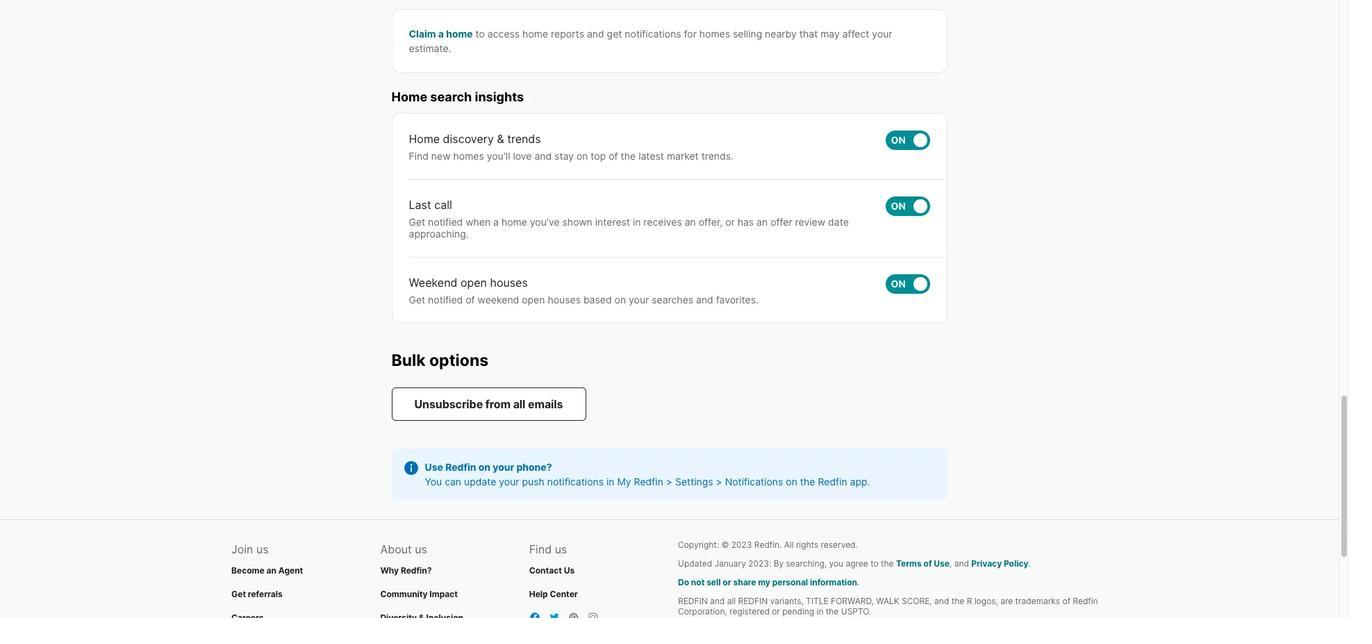 Task type: describe. For each thing, give the bounding box(es) containing it.
homes inside home discovery & trends find new homes you'll love and stay on top of the latest market trends.
[[453, 150, 484, 162]]

my
[[758, 577, 771, 588]]

from
[[486, 397, 511, 411]]

do
[[678, 577, 689, 588]]

get inside last call get notified when a home you've shown interest in receives an offer, or has an offer review date approaching.
[[409, 216, 425, 228]]

and right the ","
[[955, 559, 969, 569]]

options
[[429, 351, 489, 371]]

home for a
[[446, 28, 473, 39]]

approaching.
[[409, 228, 469, 240]]

you'll
[[487, 150, 510, 162]]

to access home reports and get notifications for homes selling nearby that may affect your estimate.
[[409, 28, 893, 54]]

trends
[[507, 132, 541, 146]]

0 horizontal spatial .
[[857, 577, 860, 588]]

us for about us
[[415, 543, 427, 557]]

to inside to access home reports and get notifications for homes selling nearby that may affect your estimate.
[[476, 28, 485, 39]]

r
[[967, 596, 972, 607]]

rights
[[796, 540, 819, 550]]

1 horizontal spatial open
[[522, 294, 545, 306]]

home for access
[[523, 28, 548, 39]]

market
[[667, 150, 699, 162]]

of inside home discovery & trends find new homes you'll love and stay on top of the latest market trends.
[[609, 150, 618, 162]]

all for redfin
[[727, 596, 736, 607]]

on for home discovery & trends
[[891, 134, 906, 146]]

redfin facebook image
[[529, 612, 540, 618]]

you've
[[530, 216, 560, 228]]

claim a home link
[[409, 28, 473, 39]]

community
[[380, 589, 428, 600]]

us
[[564, 566, 575, 576]]

home inside last call get notified when a home you've shown interest in receives an offer, or has an offer review date approaching.
[[502, 216, 527, 228]]

agree
[[846, 559, 868, 569]]

0 horizontal spatial a
[[438, 28, 444, 39]]

get inside weekend open houses get notified of weekend open houses based on your searches and favorites.
[[409, 294, 425, 306]]

privacy
[[972, 559, 1002, 569]]

2023
[[732, 540, 752, 550]]

help
[[529, 589, 548, 600]]

home discovery & trends find new homes you'll love and stay on top of the latest market trends.
[[409, 132, 734, 162]]

new
[[431, 150, 451, 162]]

center
[[550, 589, 578, 600]]

registered
[[730, 607, 770, 617]]

terms
[[896, 559, 922, 569]]

contact
[[529, 566, 562, 576]]

help center button
[[529, 589, 578, 600]]

score,
[[902, 596, 932, 607]]

pending
[[783, 607, 815, 617]]

notifications
[[725, 476, 783, 488]]

corporation,
[[678, 607, 727, 617]]

by
[[774, 559, 784, 569]]

unsubscribe
[[414, 397, 483, 411]]

notified inside weekend open houses get notified of weekend open houses based on your searches and favorites.
[[428, 294, 463, 306]]

last call get notified when a home you've shown interest in receives an offer, or has an offer review date approaching.
[[409, 198, 849, 240]]

community impact
[[380, 589, 458, 600]]

home for home discovery & trends find new homes you'll love and stay on top of the latest market trends.
[[409, 132, 440, 146]]

copyright:
[[678, 540, 719, 550]]

of inside weekend open houses get notified of weekend open houses based on your searches and favorites.
[[466, 294, 475, 306]]

not
[[691, 577, 705, 588]]

updated
[[678, 559, 712, 569]]

claim
[[409, 28, 436, 39]]

when
[[466, 216, 491, 228]]

on for weekend open houses
[[891, 278, 906, 290]]

weekend
[[409, 276, 458, 290]]

your up update
[[493, 461, 514, 473]]

redfin right my
[[634, 476, 664, 488]]

title
[[806, 596, 829, 607]]

discovery
[[443, 132, 494, 146]]

redfin and all redfin variants, title forward, walk score, and the r logos, are trademarks of redfin corporation, registered or pending in the uspto.
[[678, 596, 1098, 617]]

access
[[488, 28, 520, 39]]

on for last call
[[891, 200, 906, 212]]

help center
[[529, 589, 578, 600]]

1 vertical spatial houses
[[548, 294, 581, 306]]

that
[[800, 28, 818, 39]]

us for find us
[[555, 543, 567, 557]]

become an agent button
[[231, 566, 303, 576]]

offer
[[771, 216, 793, 228]]

us for join us
[[256, 543, 269, 557]]

of inside 'redfin and all redfin variants, title forward, walk score, and the r logos, are trademarks of redfin corporation, registered or pending in the uspto.'
[[1063, 596, 1071, 607]]

emails
[[528, 397, 563, 411]]

and inside weekend open houses get notified of weekend open houses based on your searches and favorites.
[[696, 294, 714, 306]]

in inside use redfin on your phone? you can update your push notifications in my redfin > settings > notifications on the redfin app.
[[607, 476, 615, 488]]

receives
[[644, 216, 682, 228]]

love
[[513, 150, 532, 162]]

become an agent
[[231, 566, 303, 576]]

and down sell
[[710, 596, 725, 607]]

redfin.
[[754, 540, 782, 550]]

reports
[[551, 28, 584, 39]]

about
[[380, 543, 412, 557]]

my
[[617, 476, 631, 488]]

policy
[[1004, 559, 1029, 569]]

date
[[828, 216, 849, 228]]

1 horizontal spatial use
[[934, 559, 950, 569]]

notifications inside use redfin on your phone? you can update your push notifications in my redfin > settings > notifications on the redfin app.
[[547, 476, 604, 488]]

your left push
[[499, 476, 519, 488]]

1 > from the left
[[666, 476, 673, 488]]

why redfin? button
[[380, 566, 432, 576]]

and inside to access home reports and get notifications for homes selling nearby that may affect your estimate.
[[587, 28, 604, 39]]

the left "r"
[[952, 596, 965, 607]]

information
[[810, 577, 857, 588]]

on inside weekend open houses get notified of weekend open houses based on your searches and favorites.
[[615, 294, 626, 306]]

settings
[[675, 476, 713, 488]]

selling
[[733, 28, 762, 39]]

the left uspto.
[[826, 607, 839, 617]]

privacy policy link
[[972, 559, 1029, 569]]

redfin pinterest image
[[568, 612, 579, 618]]

updated january 2023: by searching, you agree to the terms of use , and privacy policy .
[[678, 559, 1031, 569]]

and inside home discovery & trends find new homes you'll love and stay on top of the latest market trends.
[[535, 150, 552, 162]]

referrals
[[248, 589, 283, 600]]

stay
[[555, 150, 574, 162]]

for
[[684, 28, 697, 39]]

logos,
[[975, 596, 998, 607]]

redfin up 'can'
[[446, 461, 476, 473]]

agent
[[278, 566, 303, 576]]

notified inside last call get notified when a home you've shown interest in receives an offer, or has an offer review date approaching.
[[428, 216, 463, 228]]

forward,
[[831, 596, 874, 607]]

1 horizontal spatial an
[[685, 216, 696, 228]]

do not sell or share my personal information link
[[678, 577, 857, 588]]

redfin inside 'redfin and all redfin variants, title forward, walk score, and the r logos, are trademarks of redfin corporation, registered or pending in the uspto.'
[[1073, 596, 1098, 607]]

use inside use redfin on your phone? you can update your push notifications in my redfin > settings > notifications on the redfin app.
[[425, 461, 443, 473]]

push
[[522, 476, 545, 488]]

why
[[380, 566, 399, 576]]

1 redfin from the left
[[678, 596, 708, 607]]

the left terms
[[881, 559, 894, 569]]



Task type: locate. For each thing, give the bounding box(es) containing it.
open right weekend
[[522, 294, 545, 306]]

may
[[821, 28, 840, 39]]

can
[[445, 476, 461, 488]]

>
[[666, 476, 673, 488], [716, 476, 723, 488]]

based
[[584, 294, 612, 306]]

1 vertical spatial in
[[607, 476, 615, 488]]

notifications inside to access home reports and get notifications for homes selling nearby that may affect your estimate.
[[625, 28, 681, 39]]

redfin down share
[[738, 596, 768, 607]]

shown
[[563, 216, 593, 228]]

redfin right trademarks
[[1073, 596, 1098, 607]]

1 vertical spatial or
[[723, 577, 731, 588]]

2 horizontal spatial in
[[817, 607, 824, 617]]

all inside 'redfin and all redfin variants, title forward, walk score, and the r logos, are trademarks of redfin corporation, registered or pending in the uspto.'
[[727, 596, 736, 607]]

of right top
[[609, 150, 618, 162]]

get
[[607, 28, 622, 39]]

1 vertical spatial home
[[409, 132, 440, 146]]

home left search
[[392, 89, 427, 104]]

0 horizontal spatial use
[[425, 461, 443, 473]]

notifications left "for" on the right of page
[[625, 28, 681, 39]]

open up weekend
[[461, 276, 487, 290]]

0 vertical spatial houses
[[490, 276, 528, 290]]

0 horizontal spatial an
[[266, 566, 277, 576]]

on right notifications
[[786, 476, 798, 488]]

to left access
[[476, 28, 485, 39]]

weekend open houses get notified of weekend open houses based on your searches and favorites.
[[409, 276, 759, 306]]

get
[[409, 216, 425, 228], [409, 294, 425, 306], [231, 589, 246, 600]]

all
[[784, 540, 794, 550]]

1 vertical spatial homes
[[453, 150, 484, 162]]

redfin left app. at right
[[818, 476, 848, 488]]

in inside last call get notified when a home you've shown interest in receives an offer, or has an offer review date approaching.
[[633, 216, 641, 228]]

your
[[872, 28, 893, 39], [629, 294, 649, 306], [493, 461, 514, 473], [499, 476, 519, 488]]

walk
[[876, 596, 900, 607]]

contact us button
[[529, 566, 575, 576]]

of right trademarks
[[1063, 596, 1071, 607]]

and right score,
[[935, 596, 949, 607]]

last
[[409, 198, 431, 212]]

bulk
[[392, 351, 426, 371]]

0 horizontal spatial in
[[607, 476, 615, 488]]

a inside last call get notified when a home you've shown interest in receives an offer, or has an offer review date approaching.
[[493, 216, 499, 228]]

home up estimate.
[[446, 28, 473, 39]]

the left the latest
[[621, 150, 636, 162]]

1 horizontal spatial redfin
[[738, 596, 768, 607]]

and right searches
[[696, 294, 714, 306]]

all down share
[[727, 596, 736, 607]]

and
[[587, 28, 604, 39], [535, 150, 552, 162], [696, 294, 714, 306], [955, 559, 969, 569], [710, 596, 725, 607], [935, 596, 949, 607]]

0 horizontal spatial us
[[256, 543, 269, 557]]

an left agent
[[266, 566, 277, 576]]

1 horizontal spatial find
[[529, 543, 552, 557]]

the inside use redfin on your phone? you can update your push notifications in my redfin > settings > notifications on the redfin app.
[[800, 476, 815, 488]]

2 horizontal spatial us
[[555, 543, 567, 557]]

0 vertical spatial to
[[476, 28, 485, 39]]

an right 'has' on the top right
[[757, 216, 768, 228]]

1 vertical spatial on
[[891, 200, 906, 212]]

home left you've
[[502, 216, 527, 228]]

0 horizontal spatial notifications
[[547, 476, 604, 488]]

variants,
[[770, 596, 804, 607]]

None checkbox
[[886, 131, 930, 150]]

uspto.
[[841, 607, 871, 617]]

houses up weekend
[[490, 276, 528, 290]]

search
[[430, 89, 472, 104]]

use up you
[[425, 461, 443, 473]]

0 vertical spatial in
[[633, 216, 641, 228]]

0 horizontal spatial find
[[409, 150, 429, 162]]

become
[[231, 566, 265, 576]]

2 horizontal spatial an
[[757, 216, 768, 228]]

homes
[[700, 28, 730, 39], [453, 150, 484, 162]]

a
[[438, 28, 444, 39], [493, 216, 499, 228]]

notifications right push
[[547, 476, 604, 488]]

trademarks
[[1016, 596, 1060, 607]]

2 redfin from the left
[[738, 596, 768, 607]]

2 vertical spatial or
[[772, 607, 780, 617]]

get down become
[[231, 589, 246, 600]]

1 horizontal spatial all
[[727, 596, 736, 607]]

2 on from the top
[[891, 200, 906, 212]]

0 horizontal spatial >
[[666, 476, 673, 488]]

. up trademarks
[[1029, 559, 1031, 569]]

0 vertical spatial find
[[409, 150, 429, 162]]

the inside home discovery & trends find new homes you'll love and stay on top of the latest market trends.
[[621, 150, 636, 162]]

redfin instagram image
[[588, 612, 599, 618]]

1 us from the left
[[256, 543, 269, 557]]

0 horizontal spatial open
[[461, 276, 487, 290]]

or left pending
[[772, 607, 780, 617]]

on right based
[[615, 294, 626, 306]]

1 vertical spatial a
[[493, 216, 499, 228]]

2 > from the left
[[716, 476, 723, 488]]

2 vertical spatial get
[[231, 589, 246, 600]]

2 us from the left
[[415, 543, 427, 557]]

the
[[621, 150, 636, 162], [800, 476, 815, 488], [881, 559, 894, 569], [952, 596, 965, 607], [826, 607, 839, 617]]

affect
[[843, 28, 870, 39]]

and left 'get'
[[587, 28, 604, 39]]

home right access
[[523, 28, 548, 39]]

1 on from the top
[[891, 134, 906, 146]]

1 vertical spatial notifications
[[547, 476, 604, 488]]

1 horizontal spatial homes
[[700, 28, 730, 39]]

unsubscribe from all emails
[[414, 397, 563, 411]]

to
[[476, 28, 485, 39], [871, 559, 879, 569]]

0 vertical spatial homes
[[700, 28, 730, 39]]

copyright: © 2023 redfin. all rights reserved.
[[678, 540, 858, 550]]

in inside 'redfin and all redfin variants, title forward, walk score, and the r logos, are trademarks of redfin corporation, registered or pending in the uspto.'
[[817, 607, 824, 617]]

1 vertical spatial get
[[409, 294, 425, 306]]

1 horizontal spatial us
[[415, 543, 427, 557]]

community impact button
[[380, 589, 458, 600]]

in right pending
[[817, 607, 824, 617]]

use right terms
[[934, 559, 950, 569]]

estimate.
[[409, 42, 451, 54]]

of right terms
[[924, 559, 932, 569]]

2023:
[[749, 559, 771, 569]]

contact us
[[529, 566, 575, 576]]

interest
[[595, 216, 630, 228]]

or inside last call get notified when a home you've shown interest in receives an offer, or has an offer review date approaching.
[[726, 216, 735, 228]]

1 horizontal spatial houses
[[548, 294, 581, 306]]

1 vertical spatial open
[[522, 294, 545, 306]]

2 vertical spatial in
[[817, 607, 824, 617]]

your left searches
[[629, 294, 649, 306]]

0 vertical spatial notified
[[428, 216, 463, 228]]

home search insights
[[392, 89, 524, 104]]

all for emails
[[513, 397, 526, 411]]

1 horizontal spatial a
[[493, 216, 499, 228]]

0 vertical spatial all
[[513, 397, 526, 411]]

searching,
[[786, 559, 827, 569]]

0 vertical spatial notifications
[[625, 28, 681, 39]]

homes inside to access home reports and get notifications for homes selling nearby that may affect your estimate.
[[700, 28, 730, 39]]

1 vertical spatial all
[[727, 596, 736, 607]]

1 horizontal spatial in
[[633, 216, 641, 228]]

your inside weekend open houses get notified of weekend open houses based on your searches and favorites.
[[629, 294, 649, 306]]

review
[[795, 216, 826, 228]]

get down last
[[409, 216, 425, 228]]

get referrals
[[231, 589, 283, 600]]

redfin
[[446, 461, 476, 473], [634, 476, 664, 488], [818, 476, 848, 488], [1073, 596, 1098, 607]]

0 horizontal spatial all
[[513, 397, 526, 411]]

homes down discovery
[[453, 150, 484, 162]]

on up update
[[479, 461, 491, 473]]

us up redfin?
[[415, 543, 427, 557]]

claim a home
[[409, 28, 473, 39]]

us right the join
[[256, 543, 269, 557]]

a right when
[[493, 216, 499, 228]]

impact
[[430, 589, 458, 600]]

call
[[434, 198, 452, 212]]

get down weekend
[[409, 294, 425, 306]]

home inside to access home reports and get notifications for homes selling nearby that may affect your estimate.
[[523, 28, 548, 39]]

trends.
[[702, 150, 734, 162]]

0 horizontal spatial redfin
[[678, 596, 708, 607]]

are
[[1001, 596, 1013, 607]]

0 horizontal spatial houses
[[490, 276, 528, 290]]

notified down weekend
[[428, 294, 463, 306]]

notified
[[428, 216, 463, 228], [428, 294, 463, 306]]

a up estimate.
[[438, 28, 444, 39]]

0 vertical spatial a
[[438, 28, 444, 39]]

1 vertical spatial to
[[871, 559, 879, 569]]

1 horizontal spatial .
[[1029, 559, 1031, 569]]

home
[[392, 89, 427, 104], [409, 132, 440, 146]]

your right affect
[[872, 28, 893, 39]]

your inside to access home reports and get notifications for homes selling nearby that may affect your estimate.
[[872, 28, 893, 39]]

all right "from"
[[513, 397, 526, 411]]

notified up approaching.
[[428, 216, 463, 228]]

or inside 'redfin and all redfin variants, title forward, walk score, and the r logos, are trademarks of redfin corporation, registered or pending in the uspto.'
[[772, 607, 780, 617]]

. down the agree
[[857, 577, 860, 588]]

get referrals button
[[231, 589, 283, 600]]

share
[[733, 577, 756, 588]]

0 vertical spatial home
[[392, 89, 427, 104]]

app.
[[850, 476, 870, 488]]

0 vertical spatial .
[[1029, 559, 1031, 569]]

0 horizontal spatial to
[[476, 28, 485, 39]]

offer,
[[699, 216, 723, 228]]

to right the agree
[[871, 559, 879, 569]]

in right the interest
[[633, 216, 641, 228]]

or left 'has' on the top right
[[726, 216, 735, 228]]

1 vertical spatial use
[[934, 559, 950, 569]]

the left app. at right
[[800, 476, 815, 488]]

bulk options
[[392, 351, 489, 371]]

3 us from the left
[[555, 543, 567, 557]]

1 horizontal spatial to
[[871, 559, 879, 569]]

0 vertical spatial use
[[425, 461, 443, 473]]

on inside home discovery & trends find new homes you'll love and stay on top of the latest market trends.
[[577, 150, 588, 162]]

0 vertical spatial on
[[891, 134, 906, 146]]

home inside home discovery & trends find new homes you'll love and stay on top of the latest market trends.
[[409, 132, 440, 146]]

redfin twitter image
[[549, 612, 560, 618]]

0 horizontal spatial homes
[[453, 150, 484, 162]]

3 on from the top
[[891, 278, 906, 290]]

about us
[[380, 543, 427, 557]]

an left offer,
[[685, 216, 696, 228]]

personal
[[772, 577, 808, 588]]

2 vertical spatial on
[[891, 278, 906, 290]]

all
[[513, 397, 526, 411], [727, 596, 736, 607]]

in left my
[[607, 476, 615, 488]]

homes right "for" on the right of page
[[700, 28, 730, 39]]

you
[[425, 476, 442, 488]]

> left settings on the right of the page
[[666, 476, 673, 488]]

find inside home discovery & trends find new homes you'll love and stay on top of the latest market trends.
[[409, 150, 429, 162]]

us up us
[[555, 543, 567, 557]]

houses left based
[[548, 294, 581, 306]]

2 notified from the top
[[428, 294, 463, 306]]

weekend
[[478, 294, 519, 306]]

0 vertical spatial open
[[461, 276, 487, 290]]

searches
[[652, 294, 694, 306]]

1 vertical spatial .
[[857, 577, 860, 588]]

redfin
[[678, 596, 708, 607], [738, 596, 768, 607]]

find up contact
[[529, 543, 552, 557]]

on left top
[[577, 150, 588, 162]]

1 horizontal spatial notifications
[[625, 28, 681, 39]]

0 vertical spatial get
[[409, 216, 425, 228]]

nearby
[[765, 28, 797, 39]]

None checkbox
[[886, 196, 930, 216], [886, 274, 930, 294], [886, 196, 930, 216], [886, 274, 930, 294]]

open
[[461, 276, 487, 290], [522, 294, 545, 306]]

us
[[256, 543, 269, 557], [415, 543, 427, 557], [555, 543, 567, 557]]

and right love
[[535, 150, 552, 162]]

update
[[464, 476, 496, 488]]

reserved.
[[821, 540, 858, 550]]

1 vertical spatial notified
[[428, 294, 463, 306]]

home for home search insights
[[392, 89, 427, 104]]

or right sell
[[723, 577, 731, 588]]

0 vertical spatial or
[[726, 216, 735, 228]]

redfin down not
[[678, 596, 708, 607]]

1 horizontal spatial >
[[716, 476, 723, 488]]

home up new
[[409, 132, 440, 146]]

of left weekend
[[466, 294, 475, 306]]

find left new
[[409, 150, 429, 162]]

1 notified from the top
[[428, 216, 463, 228]]

> right settings on the right of the page
[[716, 476, 723, 488]]

1 vertical spatial find
[[529, 543, 552, 557]]

or
[[726, 216, 735, 228], [723, 577, 731, 588], [772, 607, 780, 617]]

&
[[497, 132, 504, 146]]

january
[[715, 559, 746, 569]]



Task type: vqa. For each thing, say whether or not it's contained in the screenshot.
the left in
yes



